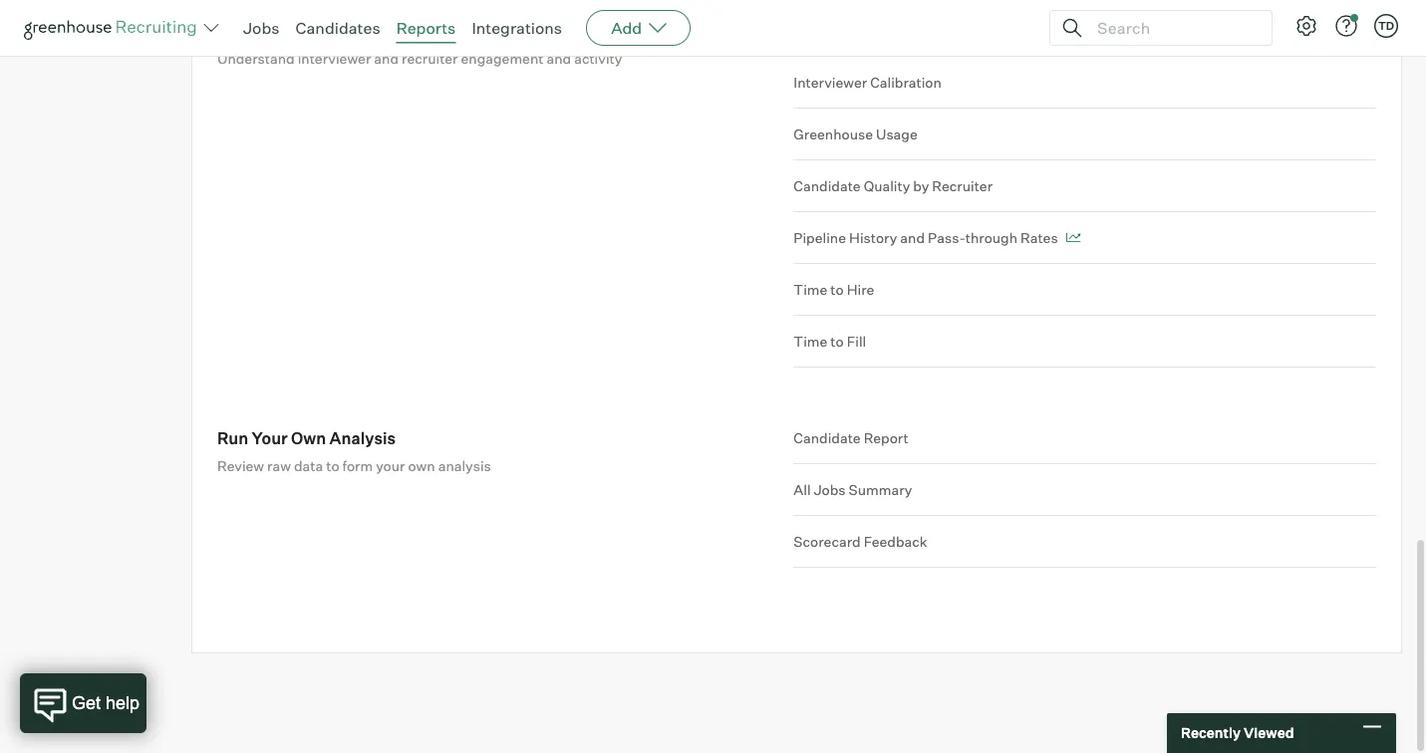 Task type: describe. For each thing, give the bounding box(es) containing it.
integrations link
[[472, 18, 563, 38]]

recently
[[1182, 725, 1241, 742]]

candidates link
[[296, 18, 381, 38]]

greenhouse recruiting image
[[24, 16, 203, 40]]

team's
[[328, 21, 384, 41]]

fill
[[847, 333, 867, 350]]

your for run
[[252, 428, 288, 448]]

your
[[376, 457, 405, 475]]

viewed
[[1244, 725, 1295, 742]]

interviewer calibration link
[[794, 57, 1377, 109]]

evaluate
[[217, 21, 285, 41]]

1 horizontal spatial and
[[547, 50, 572, 67]]

own
[[291, 428, 326, 448]]

greenhouse
[[794, 125, 873, 143]]

time to fill link
[[794, 316, 1377, 368]]

calibration
[[871, 73, 942, 91]]

time for time to hire
[[794, 281, 828, 298]]

history
[[850, 229, 898, 246]]

interviewer
[[794, 73, 868, 91]]

recruiter
[[402, 50, 458, 67]]

candidate report link
[[794, 428, 1377, 465]]

candidate for candidate quality by recruiter
[[794, 177, 861, 195]]

candidates
[[296, 18, 381, 38]]

candidate quality by recruiter
[[794, 177, 993, 195]]

usage
[[876, 125, 918, 143]]

pass-
[[928, 229, 966, 246]]

to for fill
[[831, 333, 844, 350]]

feedback
[[864, 533, 928, 551]]

td button
[[1375, 14, 1399, 38]]

data
[[294, 457, 323, 475]]

through
[[966, 229, 1018, 246]]

hire
[[847, 281, 875, 298]]

raw
[[267, 457, 291, 475]]

own
[[408, 457, 435, 475]]

report
[[864, 429, 909, 447]]

all jobs summary
[[794, 481, 913, 499]]

interviewer
[[298, 50, 371, 67]]

evaluate your team's performances understand interviewer and recruiter engagement and activity
[[217, 21, 623, 67]]

form
[[343, 457, 373, 475]]

2 horizontal spatial and
[[901, 229, 925, 246]]

recruiter
[[933, 177, 993, 195]]

summary
[[849, 481, 913, 499]]



Task type: vqa. For each thing, say whether or not it's contained in the screenshot.
'all jobs summary' link
yes



Task type: locate. For each thing, give the bounding box(es) containing it.
scorecard feedback
[[794, 533, 928, 551]]

interviewer calibration
[[794, 73, 942, 91]]

rates
[[1021, 229, 1059, 246]]

time
[[794, 281, 828, 298], [794, 333, 828, 350]]

to
[[831, 281, 844, 298], [831, 333, 844, 350], [326, 457, 340, 475]]

all
[[794, 481, 811, 499]]

1 vertical spatial your
[[252, 428, 288, 448]]

run
[[217, 428, 248, 448]]

reports
[[397, 18, 456, 38]]

candidate for candidate report
[[794, 429, 861, 447]]

td
[[1379, 19, 1395, 32]]

1 vertical spatial time
[[794, 333, 828, 350]]

jobs link
[[243, 18, 280, 38]]

jobs right "all" at bottom right
[[814, 481, 846, 499]]

reports link
[[397, 18, 456, 38]]

engagement
[[461, 50, 544, 67]]

scorecard
[[794, 533, 861, 551]]

run your own analysis review raw data to form your own analysis
[[217, 428, 491, 475]]

candidate up "all" at bottom right
[[794, 429, 861, 447]]

time left fill
[[794, 333, 828, 350]]

0 horizontal spatial your
[[252, 428, 288, 448]]

performances
[[387, 21, 496, 41]]

add button
[[586, 10, 691, 46]]

activity
[[575, 50, 623, 67]]

jobs
[[243, 18, 280, 38], [814, 481, 846, 499]]

recently viewed
[[1182, 725, 1295, 742]]

integrations
[[472, 18, 563, 38]]

jobs up the understand
[[243, 18, 280, 38]]

your up raw
[[252, 428, 288, 448]]

scorecard feedback link
[[794, 517, 1377, 569]]

0 vertical spatial time
[[794, 281, 828, 298]]

candidate down greenhouse
[[794, 177, 861, 195]]

to for hire
[[831, 281, 844, 298]]

and
[[374, 50, 399, 67], [547, 50, 572, 67], [901, 229, 925, 246]]

0 horizontal spatial jobs
[[243, 18, 280, 38]]

0 horizontal spatial and
[[374, 50, 399, 67]]

quality
[[864, 177, 911, 195]]

2 candidate from the top
[[794, 429, 861, 447]]

and down team's
[[374, 50, 399, 67]]

understand
[[217, 50, 295, 67]]

candidate quality by recruiter link
[[794, 161, 1377, 213]]

your for evaluate
[[288, 21, 324, 41]]

Search text field
[[1093, 13, 1254, 42]]

1 time from the top
[[794, 281, 828, 298]]

0 vertical spatial your
[[288, 21, 324, 41]]

to left hire
[[831, 281, 844, 298]]

pipeline history and pass-through rates
[[794, 229, 1059, 246]]

time for time to fill
[[794, 333, 828, 350]]

all jobs summary link
[[794, 465, 1377, 517]]

and left activity
[[547, 50, 572, 67]]

time left hire
[[794, 281, 828, 298]]

add
[[611, 18, 642, 38]]

1 vertical spatial to
[[831, 333, 844, 350]]

your inside "evaluate your team's performances understand interviewer and recruiter engagement and activity"
[[288, 21, 324, 41]]

pipeline
[[794, 229, 847, 246]]

1 horizontal spatial your
[[288, 21, 324, 41]]

1 candidate from the top
[[794, 177, 861, 195]]

icon chart image
[[1067, 233, 1082, 243]]

1 horizontal spatial jobs
[[814, 481, 846, 499]]

to left fill
[[831, 333, 844, 350]]

analysis
[[438, 457, 491, 475]]

configure image
[[1295, 14, 1319, 38]]

0 vertical spatial candidate
[[794, 177, 861, 195]]

candidate
[[794, 177, 861, 195], [794, 429, 861, 447]]

time to hire link
[[794, 264, 1377, 316]]

2 time from the top
[[794, 333, 828, 350]]

and left pass-
[[901, 229, 925, 246]]

2 vertical spatial to
[[326, 457, 340, 475]]

review
[[217, 457, 264, 475]]

td button
[[1371, 10, 1403, 42]]

1 vertical spatial jobs
[[814, 481, 846, 499]]

greenhouse usage
[[794, 125, 918, 143]]

your inside run your own analysis review raw data to form your own analysis
[[252, 428, 288, 448]]

analysis
[[330, 428, 396, 448]]

1 vertical spatial candidate
[[794, 429, 861, 447]]

your up "interviewer"
[[288, 21, 324, 41]]

candidate report
[[794, 429, 909, 447]]

to right data
[[326, 457, 340, 475]]

by
[[914, 177, 930, 195]]

time to fill
[[794, 333, 867, 350]]

0 vertical spatial jobs
[[243, 18, 280, 38]]

greenhouse usage link
[[794, 109, 1377, 161]]

your
[[288, 21, 324, 41], [252, 428, 288, 448]]

to inside run your own analysis review raw data to form your own analysis
[[326, 457, 340, 475]]

0 vertical spatial to
[[831, 281, 844, 298]]

time to hire
[[794, 281, 875, 298]]



